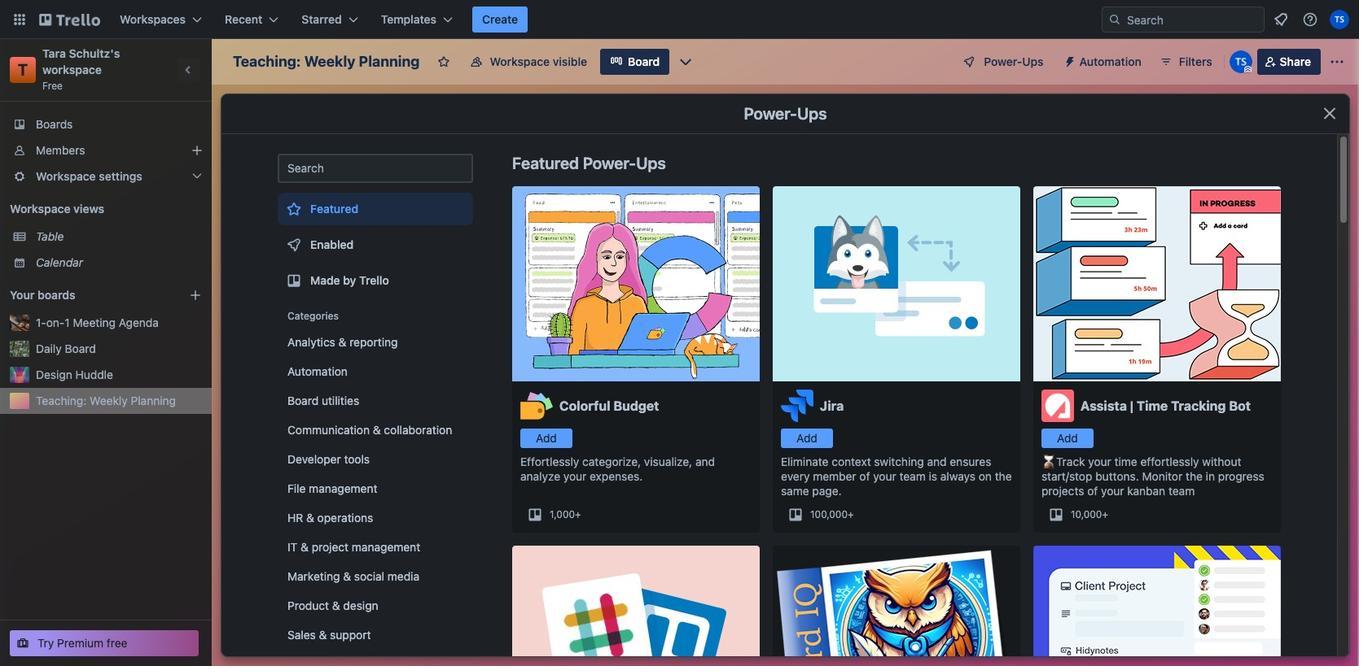 Task type: describe. For each thing, give the bounding box(es) containing it.
member
[[813, 470, 856, 484]]

weekly inside board name text box
[[304, 53, 355, 70]]

|
[[1130, 399, 1134, 414]]

analytics & reporting
[[287, 336, 398, 349]]

monitor
[[1142, 470, 1183, 484]]

workspaces
[[120, 12, 186, 26]]

power-ups inside button
[[984, 55, 1044, 68]]

this member is an admin of this board. image
[[1244, 66, 1251, 73]]

on-
[[46, 316, 65, 330]]

operations
[[317, 511, 373, 525]]

always
[[940, 470, 976, 484]]

product & design link
[[278, 594, 473, 620]]

it & project management link
[[278, 535, 473, 561]]

0 horizontal spatial power-ups
[[744, 104, 827, 123]]

1,000
[[550, 509, 575, 521]]

1 vertical spatial management
[[352, 541, 420, 555]]

add button for colorful budget
[[520, 429, 572, 449]]

board for board
[[628, 55, 660, 68]]

1-
[[36, 316, 46, 330]]

featured for featured
[[310, 202, 358, 216]]

start/stop
[[1042, 470, 1092, 484]]

design
[[36, 368, 72, 382]]

starred button
[[292, 7, 368, 33]]

& for hr
[[306, 511, 314, 525]]

switching
[[874, 455, 924, 469]]

analyze
[[520, 470, 560, 484]]

t
[[18, 60, 28, 79]]

& for product
[[332, 599, 340, 613]]

workspace navigation collapse icon image
[[178, 59, 200, 81]]

marketing & social media
[[287, 570, 419, 584]]

every
[[781, 470, 810, 484]]

and for jira
[[927, 455, 947, 469]]

workspace visible
[[490, 55, 587, 68]]

1 vertical spatial teaching: weekly planning
[[36, 394, 176, 408]]

1,000 +
[[550, 509, 581, 521]]

time
[[1137, 399, 1168, 414]]

share button
[[1257, 49, 1321, 75]]

⌛track your time effortlessly without start/stop buttons.  monitor the in progress projects of your kanban team
[[1042, 455, 1264, 498]]

planning inside board name text box
[[359, 53, 420, 70]]

1 vertical spatial teaching:
[[36, 394, 87, 408]]

share
[[1280, 55, 1311, 68]]

analytics
[[287, 336, 335, 349]]

recent
[[225, 12, 262, 26]]

premium
[[57, 637, 104, 651]]

boards
[[36, 117, 73, 131]]

0 horizontal spatial ups
[[636, 154, 666, 173]]

context
[[832, 455, 871, 469]]

star or unstar board image
[[438, 55, 451, 68]]

automation inside button
[[1079, 55, 1142, 68]]

1
[[65, 316, 70, 330]]

1 vertical spatial weekly
[[90, 394, 128, 408]]

design huddle link
[[36, 367, 202, 384]]

teaching: inside board name text box
[[233, 53, 301, 70]]

table
[[36, 230, 64, 243]]

workspace for workspace views
[[10, 202, 70, 216]]

communication & collaboration
[[287, 423, 452, 437]]

your down buttons.
[[1101, 485, 1124, 498]]

customize views image
[[678, 54, 694, 70]]

by
[[343, 274, 356, 287]]

1-on-1 meeting agenda
[[36, 316, 159, 330]]

views
[[73, 202, 104, 216]]

board utilities link
[[278, 388, 473, 415]]

projects
[[1042, 485, 1084, 498]]

bot
[[1229, 399, 1251, 414]]

your up buttons.
[[1088, 455, 1111, 469]]

and for colorful budget
[[695, 455, 715, 469]]

progress
[[1218, 470, 1264, 484]]

show menu image
[[1329, 54, 1345, 70]]

jira
[[820, 399, 844, 414]]

your boards
[[10, 288, 75, 302]]

eliminate context switching and ensures every member of your team is always on the same page.
[[781, 455, 1012, 498]]

board for board utilities
[[287, 394, 319, 408]]

create
[[482, 12, 518, 26]]

100,000
[[810, 509, 848, 521]]

& for marketing
[[343, 570, 351, 584]]

ensures
[[950, 455, 991, 469]]

the inside eliminate context switching and ensures every member of your team is always on the same page.
[[995, 470, 1012, 484]]

calendar
[[36, 256, 83, 270]]

templates
[[381, 12, 437, 26]]

is
[[929, 470, 937, 484]]

+ for colorful budget
[[575, 509, 581, 521]]

featured link
[[278, 193, 473, 226]]

utilities
[[322, 394, 359, 408]]

workspace settings button
[[0, 164, 212, 190]]

huddle
[[75, 368, 113, 382]]

file
[[287, 482, 306, 496]]

1 vertical spatial tara schultz (taraschultz7) image
[[1229, 50, 1252, 73]]

free
[[42, 80, 63, 92]]

eliminate
[[781, 455, 829, 469]]

made by trello
[[310, 274, 389, 287]]

back to home image
[[39, 7, 100, 33]]

meeting
[[73, 316, 116, 330]]

sales & support
[[287, 629, 371, 643]]

buttons.
[[1095, 470, 1139, 484]]

100,000 +
[[810, 509, 854, 521]]

open information menu image
[[1302, 11, 1318, 28]]

recent button
[[215, 7, 289, 33]]

enabled link
[[278, 229, 473, 261]]

the inside ⌛track your time effortlessly without start/stop buttons.  monitor the in progress projects of your kanban team
[[1186, 470, 1203, 484]]

made
[[310, 274, 340, 287]]

power-ups button
[[951, 49, 1053, 75]]

social
[[354, 570, 384, 584]]

try
[[37, 637, 54, 651]]

communication
[[287, 423, 370, 437]]

file management
[[287, 482, 377, 496]]

add button for assista | time tracking bot
[[1042, 429, 1094, 449]]

members
[[36, 143, 85, 157]]

workspace settings
[[36, 169, 142, 183]]

daily board
[[36, 342, 96, 356]]

daily
[[36, 342, 62, 356]]

of inside eliminate context switching and ensures every member of your team is always on the same page.
[[859, 470, 870, 484]]

10,000 +
[[1071, 509, 1108, 521]]



Task type: locate. For each thing, give the bounding box(es) containing it.
and up the is
[[927, 455, 947, 469]]

1 horizontal spatial of
[[1087, 485, 1098, 498]]

team
[[899, 470, 926, 484], [1169, 485, 1195, 498]]

ups inside button
[[1022, 55, 1044, 68]]

1 vertical spatial featured
[[310, 202, 358, 216]]

1-on-1 meeting agenda link
[[36, 315, 202, 331]]

of
[[859, 470, 870, 484], [1087, 485, 1098, 498]]

0 vertical spatial of
[[859, 470, 870, 484]]

3 + from the left
[[1102, 509, 1108, 521]]

1 horizontal spatial weekly
[[304, 53, 355, 70]]

add up eliminate
[[797, 432, 818, 445]]

2 vertical spatial power-
[[583, 154, 636, 173]]

sm image
[[1057, 49, 1079, 72]]

teaching: down design
[[36, 394, 87, 408]]

kanban
[[1127, 485, 1166, 498]]

members link
[[0, 138, 212, 164]]

the right on
[[995, 470, 1012, 484]]

page.
[[812, 485, 842, 498]]

support
[[330, 629, 371, 643]]

+ down effortlessly
[[575, 509, 581, 521]]

0 notifications image
[[1271, 10, 1291, 29]]

Search field
[[1121, 7, 1264, 32]]

1 horizontal spatial teaching: weekly planning
[[233, 53, 420, 70]]

1 horizontal spatial team
[[1169, 485, 1195, 498]]

planning
[[359, 53, 420, 70], [131, 394, 176, 408]]

0 horizontal spatial power-
[[583, 154, 636, 173]]

board
[[628, 55, 660, 68], [65, 342, 96, 356], [287, 394, 319, 408]]

⌛track
[[1042, 455, 1085, 469]]

2 horizontal spatial ups
[[1022, 55, 1044, 68]]

2 vertical spatial workspace
[[10, 202, 70, 216]]

0 horizontal spatial add
[[536, 432, 557, 445]]

add
[[536, 432, 557, 445], [797, 432, 818, 445], [1057, 432, 1078, 445]]

10,000
[[1071, 509, 1102, 521]]

1 vertical spatial of
[[1087, 485, 1098, 498]]

1 add button from the left
[[520, 429, 572, 449]]

add button up ⌛track
[[1042, 429, 1094, 449]]

0 vertical spatial featured
[[512, 154, 579, 173]]

workspace for workspace visible
[[490, 55, 550, 68]]

power-ups
[[984, 55, 1044, 68], [744, 104, 827, 123]]

made by trello link
[[278, 265, 473, 297]]

& left social
[[343, 570, 351, 584]]

0 vertical spatial power-ups
[[984, 55, 1044, 68]]

0 vertical spatial planning
[[359, 53, 420, 70]]

+ for jira
[[848, 509, 854, 521]]

your down effortlessly
[[563, 470, 587, 484]]

your inside 'effortlessly categorize, visualize, and analyze your expenses.'
[[563, 470, 587, 484]]

2 and from the left
[[927, 455, 947, 469]]

1 vertical spatial board
[[65, 342, 96, 356]]

2 horizontal spatial add
[[1057, 432, 1078, 445]]

visualize,
[[644, 455, 692, 469]]

board link
[[600, 49, 670, 75]]

filters button
[[1155, 49, 1217, 75]]

power-
[[984, 55, 1022, 68], [744, 104, 797, 123], [583, 154, 636, 173]]

2 add button from the left
[[781, 429, 833, 449]]

0 vertical spatial power-
[[984, 55, 1022, 68]]

effortlessly
[[520, 455, 579, 469]]

hr & operations
[[287, 511, 373, 525]]

& for communication
[[373, 423, 381, 437]]

0 horizontal spatial teaching:
[[36, 394, 87, 408]]

0 horizontal spatial automation
[[287, 365, 348, 379]]

0 horizontal spatial featured
[[310, 202, 358, 216]]

marketing & social media link
[[278, 564, 473, 590]]

0 vertical spatial board
[[628, 55, 660, 68]]

board left customize views icon
[[628, 55, 660, 68]]

2 vertical spatial board
[[287, 394, 319, 408]]

1 horizontal spatial add button
[[781, 429, 833, 449]]

your
[[10, 288, 35, 302]]

your down switching
[[873, 470, 896, 484]]

primary element
[[0, 0, 1359, 39]]

& right it
[[301, 541, 309, 555]]

1 horizontal spatial +
[[848, 509, 854, 521]]

planning down design huddle "link"
[[131, 394, 176, 408]]

boards
[[37, 288, 75, 302]]

tara schultz (taraschultz7) image
[[1330, 10, 1349, 29], [1229, 50, 1252, 73]]

1 horizontal spatial teaching:
[[233, 53, 301, 70]]

and inside 'effortlessly categorize, visualize, and analyze your expenses.'
[[695, 455, 715, 469]]

add button up eliminate
[[781, 429, 833, 449]]

2 horizontal spatial board
[[628, 55, 660, 68]]

0 vertical spatial automation
[[1079, 55, 1142, 68]]

1 vertical spatial planning
[[131, 394, 176, 408]]

categories
[[287, 310, 339, 322]]

workspace up table
[[10, 202, 70, 216]]

add for colorful budget
[[536, 432, 557, 445]]

0 horizontal spatial add button
[[520, 429, 572, 449]]

board left utilities
[[287, 394, 319, 408]]

tracking
[[1171, 399, 1226, 414]]

& right sales
[[319, 629, 327, 643]]

of up the 10,000 +
[[1087, 485, 1098, 498]]

2 vertical spatial ups
[[636, 154, 666, 173]]

of inside ⌛track your time effortlessly without start/stop buttons.  monitor the in progress projects of your kanban team
[[1087, 485, 1098, 498]]

add board image
[[189, 289, 202, 302]]

0 horizontal spatial and
[[695, 455, 715, 469]]

0 vertical spatial weekly
[[304, 53, 355, 70]]

0 horizontal spatial board
[[65, 342, 96, 356]]

developer tools link
[[278, 447, 473, 473]]

workspace visible button
[[460, 49, 597, 75]]

0 vertical spatial tara schultz (taraschultz7) image
[[1330, 10, 1349, 29]]

tara schultz's workspace link
[[42, 46, 123, 77]]

effortlessly categorize, visualize, and analyze your expenses.
[[520, 455, 715, 484]]

free
[[107, 637, 127, 651]]

without
[[1202, 455, 1241, 469]]

automation
[[1079, 55, 1142, 68], [287, 365, 348, 379]]

1 horizontal spatial power-
[[744, 104, 797, 123]]

0 vertical spatial teaching:
[[233, 53, 301, 70]]

+
[[575, 509, 581, 521], [848, 509, 854, 521], [1102, 509, 1108, 521]]

project
[[312, 541, 349, 555]]

try premium free button
[[10, 631, 199, 657]]

and inside eliminate context switching and ensures every member of your team is always on the same page.
[[927, 455, 947, 469]]

team down monitor
[[1169, 485, 1195, 498]]

0 vertical spatial team
[[899, 470, 926, 484]]

2 the from the left
[[1186, 470, 1203, 484]]

add up effortlessly
[[536, 432, 557, 445]]

team inside eliminate context switching and ensures every member of your team is always on the same page.
[[899, 470, 926, 484]]

2 + from the left
[[848, 509, 854, 521]]

0 horizontal spatial tara schultz (taraschultz7) image
[[1229, 50, 1252, 73]]

teaching: weekly planning down starred popup button
[[233, 53, 420, 70]]

automation down search image
[[1079, 55, 1142, 68]]

ups
[[1022, 55, 1044, 68], [797, 104, 827, 123], [636, 154, 666, 173]]

your inside eliminate context switching and ensures every member of your team is always on the same page.
[[873, 470, 896, 484]]

& down board utilities link
[[373, 423, 381, 437]]

on
[[979, 470, 992, 484]]

1 vertical spatial ups
[[797, 104, 827, 123]]

& right hr on the left of page
[[306, 511, 314, 525]]

2 add from the left
[[797, 432, 818, 445]]

1 horizontal spatial power-ups
[[984, 55, 1044, 68]]

communication & collaboration link
[[278, 418, 473, 444]]

workspace
[[42, 63, 102, 77]]

add button for jira
[[781, 429, 833, 449]]

1 horizontal spatial and
[[927, 455, 947, 469]]

and right visualize,
[[695, 455, 715, 469]]

2 horizontal spatial power-
[[984, 55, 1022, 68]]

1 add from the left
[[536, 432, 557, 445]]

board up design huddle
[[65, 342, 96, 356]]

search image
[[1108, 13, 1121, 26]]

0 vertical spatial management
[[309, 482, 377, 496]]

the left in
[[1186, 470, 1203, 484]]

templates button
[[371, 7, 463, 33]]

& left "design"
[[332, 599, 340, 613]]

+ down buttons.
[[1102, 509, 1108, 521]]

workspace for workspace settings
[[36, 169, 96, 183]]

colorful budget
[[559, 399, 659, 414]]

enabled
[[310, 238, 354, 252]]

1 horizontal spatial ups
[[797, 104, 827, 123]]

analytics & reporting link
[[278, 330, 473, 356]]

2 horizontal spatial +
[[1102, 509, 1108, 521]]

team down switching
[[899, 470, 926, 484]]

teaching: down "recent" popup button
[[233, 53, 301, 70]]

Search text field
[[278, 154, 473, 183]]

+ down member
[[848, 509, 854, 521]]

weekly down design huddle "link"
[[90, 394, 128, 408]]

workspaces button
[[110, 7, 212, 33]]

featured
[[512, 154, 579, 173], [310, 202, 358, 216]]

1 horizontal spatial add
[[797, 432, 818, 445]]

1 + from the left
[[575, 509, 581, 521]]

add for jira
[[797, 432, 818, 445]]

management down hr & operations link
[[352, 541, 420, 555]]

of down context on the right bottom of page
[[859, 470, 870, 484]]

reporting
[[350, 336, 398, 349]]

management up operations
[[309, 482, 377, 496]]

2 horizontal spatial add button
[[1042, 429, 1094, 449]]

0 horizontal spatial planning
[[131, 394, 176, 408]]

automation up board utilities
[[287, 365, 348, 379]]

Board name text field
[[225, 49, 428, 75]]

add button up effortlessly
[[520, 429, 572, 449]]

& for analytics
[[338, 336, 346, 349]]

budget
[[613, 399, 659, 414]]

0 horizontal spatial teaching: weekly planning
[[36, 394, 176, 408]]

board utilities
[[287, 394, 359, 408]]

3 add from the left
[[1057, 432, 1078, 445]]

+ for assista | time tracking bot
[[1102, 509, 1108, 521]]

1 horizontal spatial tara schultz (taraschultz7) image
[[1330, 10, 1349, 29]]

teaching: weekly planning down huddle
[[36, 394, 176, 408]]

0 vertical spatial workspace
[[490, 55, 550, 68]]

your boards with 4 items element
[[10, 286, 164, 305]]

0 horizontal spatial the
[[995, 470, 1012, 484]]

& right "analytics"
[[338, 336, 346, 349]]

1 horizontal spatial board
[[287, 394, 319, 408]]

try premium free
[[37, 637, 127, 651]]

assista
[[1081, 399, 1127, 414]]

1 horizontal spatial the
[[1186, 470, 1203, 484]]

teaching: weekly planning link
[[36, 393, 202, 410]]

product
[[287, 599, 329, 613]]

hr & operations link
[[278, 506, 473, 532]]

add up ⌛track
[[1057, 432, 1078, 445]]

tara schultz (taraschultz7) image right filters
[[1229, 50, 1252, 73]]

1 horizontal spatial featured
[[512, 154, 579, 173]]

settings
[[99, 169, 142, 183]]

developer tools
[[287, 453, 370, 467]]

workspace inside 'popup button'
[[36, 169, 96, 183]]

featured for featured power-ups
[[512, 154, 579, 173]]

0 horizontal spatial +
[[575, 509, 581, 521]]

it & project management
[[287, 541, 420, 555]]

add for assista | time tracking bot
[[1057, 432, 1078, 445]]

1 vertical spatial workspace
[[36, 169, 96, 183]]

& for it
[[301, 541, 309, 555]]

weekly down starred popup button
[[304, 53, 355, 70]]

and
[[695, 455, 715, 469], [927, 455, 947, 469]]

sales & support link
[[278, 623, 473, 649]]

power- inside power-ups button
[[984, 55, 1022, 68]]

collaboration
[[384, 423, 452, 437]]

create button
[[472, 7, 528, 33]]

0 vertical spatial teaching: weekly planning
[[233, 53, 420, 70]]

workspace inside button
[[490, 55, 550, 68]]

workspace down create button
[[490, 55, 550, 68]]

assista | time tracking bot
[[1081, 399, 1251, 414]]

it
[[287, 541, 298, 555]]

tara schultz's workspace free
[[42, 46, 123, 92]]

0 horizontal spatial of
[[859, 470, 870, 484]]

daily board link
[[36, 341, 202, 357]]

3 add button from the left
[[1042, 429, 1094, 449]]

1 horizontal spatial automation
[[1079, 55, 1142, 68]]

1 horizontal spatial planning
[[359, 53, 420, 70]]

add button
[[520, 429, 572, 449], [781, 429, 833, 449], [1042, 429, 1094, 449]]

1 the from the left
[[995, 470, 1012, 484]]

featured power-ups
[[512, 154, 666, 173]]

0 horizontal spatial weekly
[[90, 394, 128, 408]]

teaching: weekly planning inside board name text box
[[233, 53, 420, 70]]

1 and from the left
[[695, 455, 715, 469]]

1 vertical spatial power-ups
[[744, 104, 827, 123]]

1 vertical spatial automation
[[287, 365, 348, 379]]

& for sales
[[319, 629, 327, 643]]

team inside ⌛track your time effortlessly without start/stop buttons.  monitor the in progress projects of your kanban team
[[1169, 485, 1195, 498]]

planning down templates at top left
[[359, 53, 420, 70]]

0 vertical spatial ups
[[1022, 55, 1044, 68]]

1 vertical spatial power-
[[744, 104, 797, 123]]

0 horizontal spatial team
[[899, 470, 926, 484]]

1 vertical spatial team
[[1169, 485, 1195, 498]]

workspace down members
[[36, 169, 96, 183]]

tara schultz (taraschultz7) image right open information menu image
[[1330, 10, 1349, 29]]



Task type: vqa. For each thing, say whether or not it's contained in the screenshot.


